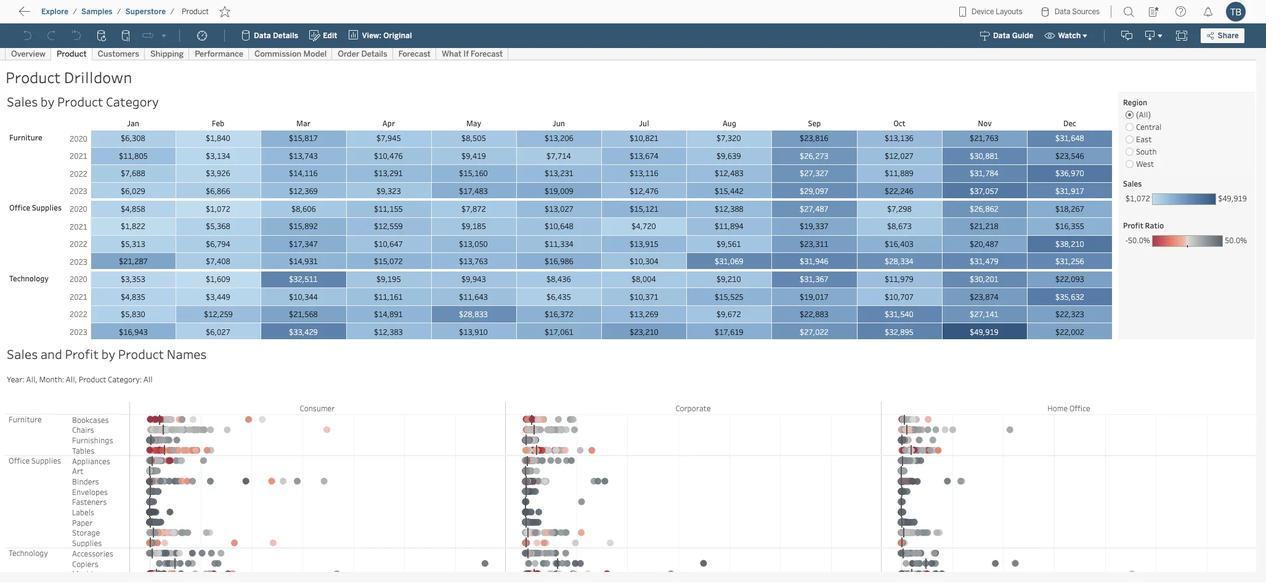 Task type: vqa. For each thing, say whether or not it's contained in the screenshot.
Skip To Content
yes



Task type: describe. For each thing, give the bounding box(es) containing it.
samples link
[[81, 7, 113, 17]]

2 / from the left
[[117, 7, 121, 16]]

samples
[[81, 7, 113, 16]]

superstore
[[125, 7, 166, 16]]

superstore link
[[125, 7, 167, 17]]

product element
[[178, 7, 212, 16]]

product
[[182, 7, 209, 16]]



Task type: locate. For each thing, give the bounding box(es) containing it.
/
[[73, 7, 77, 16], [117, 7, 121, 16], [170, 7, 174, 16]]

1 / from the left
[[73, 7, 77, 16]]

explore
[[41, 7, 69, 16]]

to
[[55, 9, 65, 21]]

explore / samples / superstore /
[[41, 7, 174, 16]]

2 horizontal spatial /
[[170, 7, 174, 16]]

3 / from the left
[[170, 7, 174, 16]]

1 horizontal spatial /
[[117, 7, 121, 16]]

/ right samples link
[[117, 7, 121, 16]]

/ left product
[[170, 7, 174, 16]]

explore link
[[41, 7, 69, 17]]

content
[[68, 9, 106, 21]]

skip
[[32, 9, 53, 21]]

/ right to
[[73, 7, 77, 16]]

0 horizontal spatial /
[[73, 7, 77, 16]]

skip to content link
[[30, 7, 126, 23]]

skip to content
[[32, 9, 106, 21]]



